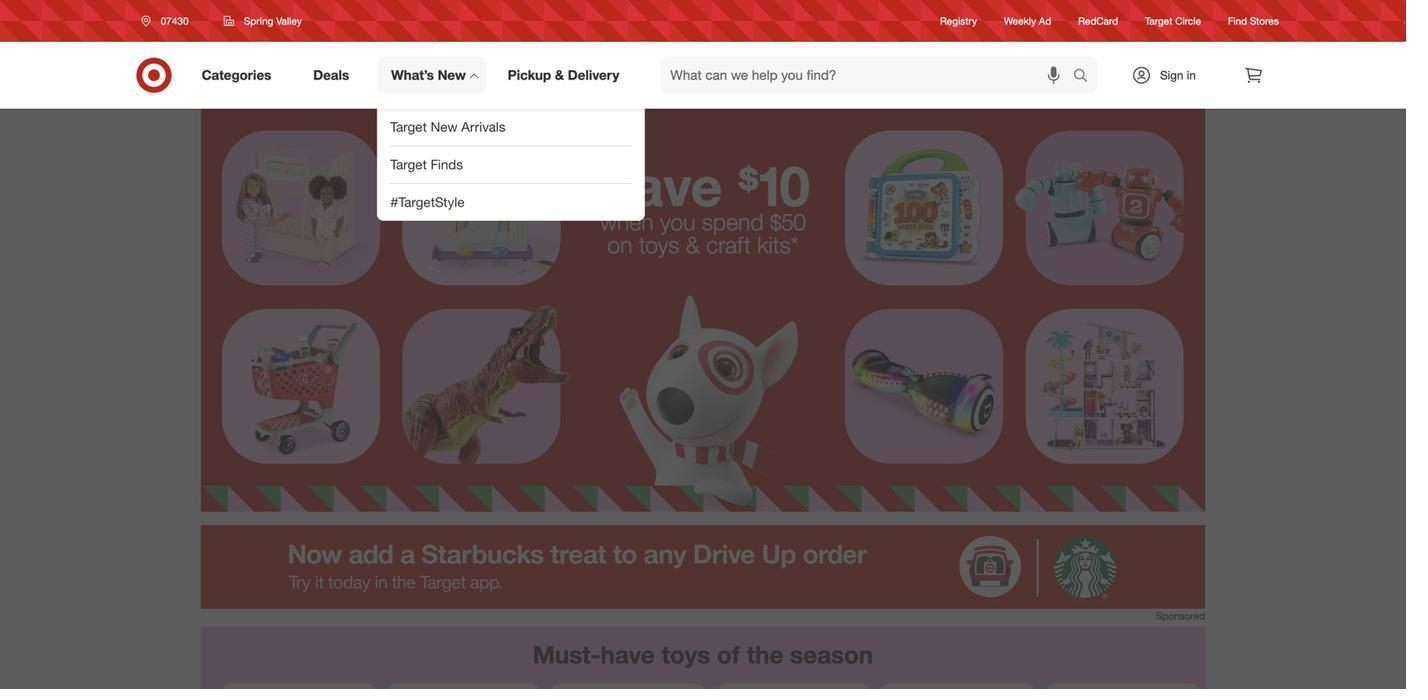 Task type: locate. For each thing, give the bounding box(es) containing it.
toys right on
[[639, 231, 680, 259]]

target for target new arrivals
[[390, 119, 427, 135]]

registry link
[[940, 14, 977, 28]]

&
[[555, 67, 564, 83], [686, 231, 700, 259]]

1 vertical spatial new
[[431, 119, 458, 135]]

spring
[[244, 15, 273, 27]]

target up target finds
[[390, 119, 427, 135]]

delivery
[[568, 67, 620, 83]]

& left craft
[[686, 231, 700, 259]]

target for target finds
[[390, 157, 427, 173]]

must-have toys of the season
[[533, 641, 873, 670]]

0 vertical spatial &
[[555, 67, 564, 83]]

target circle
[[1145, 15, 1202, 27]]

target left circle
[[1145, 15, 1173, 27]]

spend
[[702, 208, 764, 236]]

what's new link
[[377, 57, 487, 94]]

0 vertical spatial target
[[1145, 15, 1173, 27]]

1 vertical spatial toys
[[662, 641, 710, 670]]

stores
[[1250, 15, 1279, 27]]

& inside when you spend $50 on toys & craft kits*
[[686, 231, 700, 259]]

weekly
[[1004, 15, 1036, 27]]

in
[[1187, 68, 1196, 82]]

0 vertical spatial new
[[438, 67, 466, 83]]

advertisement region
[[201, 526, 1206, 609]]

when
[[600, 208, 654, 236]]

1 vertical spatial target
[[390, 119, 427, 135]]

$50
[[770, 208, 806, 236]]

target
[[1145, 15, 1173, 27], [390, 119, 427, 135], [390, 157, 427, 173]]

weekly ad
[[1004, 15, 1052, 27]]

toys inside when you spend $50 on toys & craft kits*
[[639, 231, 680, 259]]

pickup & delivery link
[[494, 57, 641, 94]]

spring valley button
[[213, 6, 313, 36]]

target left finds on the top
[[390, 157, 427, 173]]

2 vertical spatial target
[[390, 157, 427, 173]]

toys
[[639, 231, 680, 259], [662, 641, 710, 670]]

0 vertical spatial toys
[[639, 231, 680, 259]]

of
[[717, 641, 740, 670]]

new right what's
[[438, 67, 466, 83]]

1 horizontal spatial &
[[686, 231, 700, 259]]

arrivals
[[461, 119, 506, 135]]

deals link
[[299, 57, 370, 94]]

new
[[438, 67, 466, 83], [431, 119, 458, 135]]

search button
[[1066, 57, 1106, 97]]

find stores
[[1228, 15, 1279, 27]]

carousel region
[[201, 627, 1206, 690]]

weekly ad link
[[1004, 14, 1052, 28]]

new up finds on the top
[[431, 119, 458, 135]]

sign
[[1161, 68, 1184, 82]]

target finds link
[[377, 147, 645, 183]]

new for target
[[431, 119, 458, 135]]

season
[[790, 641, 873, 670]]

toys left of
[[662, 641, 710, 670]]

ad
[[1039, 15, 1052, 27]]

07430 button
[[131, 6, 206, 36]]

& right pickup
[[555, 67, 564, 83]]

sign in link
[[1118, 57, 1222, 94]]

search
[[1066, 69, 1106, 85]]

target new arrivals
[[390, 119, 506, 135]]

registry
[[940, 15, 977, 27]]

1 vertical spatial &
[[686, 231, 700, 259]]



Task type: vqa. For each thing, say whether or not it's contained in the screenshot.
DEALS (1)
no



Task type: describe. For each thing, give the bounding box(es) containing it.
what's
[[391, 67, 434, 83]]

craft
[[707, 231, 751, 259]]

save
[[596, 152, 723, 219]]

sign in
[[1161, 68, 1196, 82]]

target circle link
[[1145, 14, 1202, 28]]

have
[[601, 641, 655, 670]]

circle
[[1176, 15, 1202, 27]]

categories link
[[188, 57, 292, 94]]

pickup
[[508, 67, 551, 83]]

new for what's
[[438, 67, 466, 83]]

redcard link
[[1079, 14, 1119, 28]]

sponsored
[[1156, 610, 1206, 623]]

target for target circle
[[1145, 15, 1173, 27]]

$10
[[738, 152, 810, 219]]

pickup & delivery
[[508, 67, 620, 83]]

on
[[608, 231, 633, 259]]

07430
[[161, 15, 189, 27]]

you
[[660, 208, 696, 236]]

find
[[1228, 15, 1248, 27]]

the
[[747, 641, 784, 670]]

0 horizontal spatial &
[[555, 67, 564, 83]]

spring valley
[[244, 15, 302, 27]]

valley
[[276, 15, 302, 27]]

#targetstyle link
[[377, 184, 645, 221]]

finds
[[431, 157, 463, 173]]

target finds
[[390, 157, 463, 173]]

must-
[[533, 641, 601, 670]]

find stores link
[[1228, 14, 1279, 28]]

deals
[[313, 67, 349, 83]]

target new arrivals link
[[377, 109, 645, 146]]

when you spend $50 on toys & craft kits*
[[600, 208, 806, 259]]

what's new
[[391, 67, 466, 83]]

kits*
[[757, 231, 799, 259]]

What can we help you find? suggestions appear below search field
[[661, 57, 1078, 94]]

#targetstyle
[[390, 194, 465, 211]]

redcard
[[1079, 15, 1119, 27]]

toys inside carousel region
[[662, 641, 710, 670]]

categories
[[202, 67, 271, 83]]

save $10
[[596, 152, 810, 219]]



